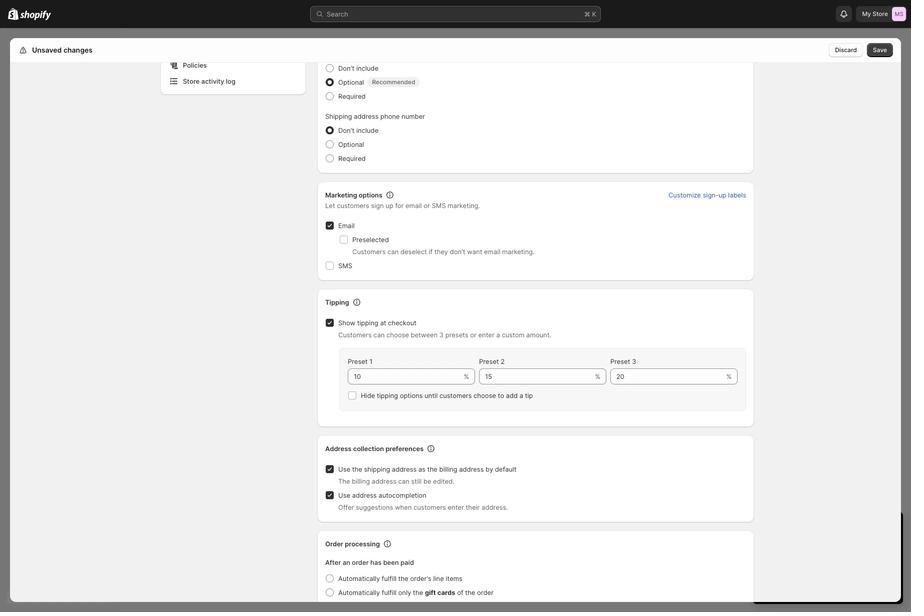 Task type: vqa. For each thing, say whether or not it's contained in the screenshot.
Search collections TEXT BOX
no



Task type: locate. For each thing, give the bounding box(es) containing it.
automatically for automatically fulfill only the gift cards of the order
[[338, 589, 380, 597]]

marketing. up don't
[[448, 202, 480, 210]]

preset 1
[[348, 358, 373, 366]]

tipping right hide
[[377, 392, 398, 400]]

1 vertical spatial a
[[520, 392, 524, 400]]

customize
[[669, 191, 701, 199]]

options left 'until'
[[400, 392, 423, 400]]

1 vertical spatial options
[[400, 392, 423, 400]]

1 don't include from the top
[[338, 64, 379, 72]]

1 vertical spatial don't include
[[338, 126, 379, 134]]

customers down show
[[338, 331, 372, 339]]

default
[[495, 465, 517, 473]]

2 don't from the top
[[338, 126, 355, 134]]

1 vertical spatial order
[[477, 589, 494, 597]]

don't up shipping
[[338, 64, 355, 72]]

the left shipping
[[352, 465, 362, 473]]

enter left their
[[448, 503, 464, 511]]

1 vertical spatial fulfill
[[382, 589, 397, 597]]

marketing. right the want
[[502, 248, 535, 256]]

0 vertical spatial up
[[719, 191, 727, 199]]

email
[[338, 222, 355, 230]]

1 vertical spatial automatically
[[338, 589, 380, 597]]

shipping
[[364, 465, 390, 473]]

1 vertical spatial required
[[338, 154, 366, 162]]

1 vertical spatial up
[[386, 202, 394, 210]]

sms
[[432, 202, 446, 210], [338, 262, 353, 270]]

1 vertical spatial or
[[470, 331, 477, 339]]

up left labels on the top of page
[[719, 191, 727, 199]]

number
[[402, 112, 425, 120]]

0 vertical spatial or
[[424, 202, 430, 210]]

0 horizontal spatial options
[[359, 191, 383, 199]]

search
[[327, 10, 348, 18]]

3 up preset 3 % text box
[[632, 358, 637, 366]]

use up the
[[338, 465, 351, 473]]

order right of on the right bottom of the page
[[477, 589, 494, 597]]

choose down checkout
[[387, 331, 409, 339]]

tipping left the at
[[357, 319, 379, 327]]

0 vertical spatial marketing.
[[448, 202, 480, 210]]

a left custom
[[497, 331, 500, 339]]

optional up shipping
[[338, 78, 364, 86]]

1 horizontal spatial up
[[719, 191, 727, 199]]

0 horizontal spatial %
[[464, 373, 469, 381]]

0 vertical spatial store
[[873, 10, 889, 18]]

0 vertical spatial a
[[497, 331, 500, 339]]

address left by
[[459, 465, 484, 473]]

0 horizontal spatial preset
[[348, 358, 368, 366]]

1 % from the left
[[464, 373, 469, 381]]

address.
[[482, 503, 508, 511]]

1 vertical spatial tipping
[[377, 392, 398, 400]]

marketing options
[[325, 191, 383, 199]]

email right for
[[406, 202, 422, 210]]

customers down marketing options
[[337, 202, 369, 210]]

0 vertical spatial email
[[406, 202, 422, 210]]

amount.
[[527, 331, 552, 339]]

don't
[[338, 64, 355, 72], [338, 126, 355, 134]]

optional down shipping
[[338, 140, 364, 148]]

0 horizontal spatial 3
[[440, 331, 444, 339]]

customers for customers can choose between 3 presets or enter a custom amount.
[[338, 331, 372, 339]]

preset up preset 3 % text box
[[611, 358, 631, 366]]

1 vertical spatial store
[[183, 77, 200, 85]]

0 vertical spatial automatically
[[338, 575, 380, 583]]

preset left '2'
[[479, 358, 499, 366]]

a left tip
[[520, 392, 524, 400]]

3 days left in your trial element
[[753, 538, 904, 604]]

3
[[440, 331, 444, 339], [632, 358, 637, 366]]

% for preset 3
[[727, 373, 732, 381]]

store right the my
[[873, 10, 889, 18]]

0 vertical spatial sms
[[432, 202, 446, 210]]

0 horizontal spatial or
[[424, 202, 430, 210]]

include down the shipping address phone number
[[357, 126, 379, 134]]

1 don't from the top
[[338, 64, 355, 72]]

order
[[325, 540, 343, 548]]

address
[[354, 112, 379, 120], [392, 465, 417, 473], [459, 465, 484, 473], [372, 477, 397, 485], [352, 491, 377, 499]]

0 vertical spatial don't
[[338, 64, 355, 72]]

shipping
[[325, 112, 352, 120]]

customers down be
[[414, 503, 446, 511]]

1 vertical spatial email
[[484, 248, 501, 256]]

0 vertical spatial 3
[[440, 331, 444, 339]]

order right an
[[352, 559, 369, 567]]

choose left to
[[474, 392, 496, 400]]

1 vertical spatial optional
[[338, 140, 364, 148]]

fulfill
[[382, 575, 397, 583], [382, 589, 397, 597]]

1 horizontal spatial preset
[[479, 358, 499, 366]]

1 vertical spatial don't
[[338, 126, 355, 134]]

sms right for
[[432, 202, 446, 210]]

can down show tipping at checkout
[[374, 331, 385, 339]]

a for enter
[[497, 331, 500, 339]]

deselect
[[401, 248, 427, 256]]

automatically fulfill only the gift cards of the order
[[338, 589, 494, 597]]

hide tipping options until customers choose to add a tip
[[361, 392, 533, 400]]

customers right 'until'
[[440, 392, 472, 400]]

can for deselect
[[388, 248, 399, 256]]

optional
[[338, 78, 364, 86], [338, 140, 364, 148]]

automatically
[[338, 575, 380, 583], [338, 589, 380, 597]]

save button
[[868, 43, 894, 57]]

email right the want
[[484, 248, 501, 256]]

can
[[388, 248, 399, 256], [374, 331, 385, 339], [399, 477, 410, 485]]

activity
[[201, 77, 224, 85]]

the right as
[[428, 465, 438, 473]]

1 horizontal spatial or
[[470, 331, 477, 339]]

0 horizontal spatial store
[[183, 77, 200, 85]]

0 horizontal spatial shopify image
[[8, 8, 19, 20]]

1 horizontal spatial store
[[873, 10, 889, 18]]

or right for
[[424, 202, 430, 210]]

automatically for automatically fulfill the order's line items
[[338, 575, 380, 583]]

2 preset from the left
[[479, 358, 499, 366]]

0 horizontal spatial a
[[497, 331, 500, 339]]

been
[[383, 559, 399, 567]]

don't include down the shipping address phone number
[[338, 126, 379, 134]]

1 include from the top
[[357, 64, 379, 72]]

1 horizontal spatial billing
[[440, 465, 458, 473]]

0 vertical spatial tipping
[[357, 319, 379, 327]]

1 horizontal spatial 3
[[632, 358, 637, 366]]

customers down preselected
[[353, 248, 386, 256]]

customize sign-up labels link
[[663, 188, 753, 202]]

2 horizontal spatial preset
[[611, 358, 631, 366]]

2 horizontal spatial %
[[727, 373, 732, 381]]

fulfill down been
[[382, 575, 397, 583]]

1 vertical spatial can
[[374, 331, 385, 339]]

0 vertical spatial use
[[338, 465, 351, 473]]

dialog
[[906, 38, 912, 602]]

billing right the
[[352, 477, 370, 485]]

address up the billing address can still be edited.
[[392, 465, 417, 473]]

1 vertical spatial include
[[357, 126, 379, 134]]

has
[[371, 559, 382, 567]]

fulfill left only
[[382, 589, 397, 597]]

email
[[406, 202, 422, 210], [484, 248, 501, 256]]

their
[[466, 503, 480, 511]]

include
[[357, 64, 379, 72], [357, 126, 379, 134]]

0 vertical spatial include
[[357, 64, 379, 72]]

don't
[[450, 248, 466, 256]]

don't include up "recommended"
[[338, 64, 379, 72]]

0 vertical spatial customers
[[337, 202, 369, 210]]

show
[[338, 319, 356, 327]]

up left for
[[386, 202, 394, 210]]

required up marketing options
[[338, 154, 366, 162]]

at
[[380, 319, 386, 327]]

2 vertical spatial customers
[[414, 503, 446, 511]]

0 vertical spatial enter
[[479, 331, 495, 339]]

options up sign
[[359, 191, 383, 199]]

1 vertical spatial sms
[[338, 262, 353, 270]]

or right presets
[[470, 331, 477, 339]]

0 vertical spatial optional
[[338, 78, 364, 86]]

policies
[[183, 61, 207, 69]]

0 vertical spatial order
[[352, 559, 369, 567]]

billing up the edited.
[[440, 465, 458, 473]]

address down shipping
[[372, 477, 397, 485]]

tipping for hide
[[377, 392, 398, 400]]

2 use from the top
[[338, 491, 351, 499]]

shipping address phone number
[[325, 112, 425, 120]]

be
[[424, 477, 432, 485]]

1 horizontal spatial options
[[400, 392, 423, 400]]

1 automatically from the top
[[338, 575, 380, 583]]

can left still
[[399, 477, 410, 485]]

fulfill for only
[[382, 589, 397, 597]]

0 vertical spatial choose
[[387, 331, 409, 339]]

tipping
[[357, 319, 379, 327], [377, 392, 398, 400]]

enter left custom
[[479, 331, 495, 339]]

sms down preselected
[[338, 262, 353, 270]]

customers
[[353, 248, 386, 256], [338, 331, 372, 339]]

store inside 'link'
[[183, 77, 200, 85]]

1 horizontal spatial %
[[595, 373, 601, 381]]

1 horizontal spatial choose
[[474, 392, 496, 400]]

a for add
[[520, 392, 524, 400]]

preset left 1
[[348, 358, 368, 366]]

1 use from the top
[[338, 465, 351, 473]]

marketing
[[325, 191, 357, 199]]

0 vertical spatial required
[[338, 92, 366, 100]]

2 automatically from the top
[[338, 589, 380, 597]]

1 horizontal spatial a
[[520, 392, 524, 400]]

3 % from the left
[[727, 373, 732, 381]]

processing
[[345, 540, 380, 548]]

3 left presets
[[440, 331, 444, 339]]

include up "recommended"
[[357, 64, 379, 72]]

1 vertical spatial marketing.
[[502, 248, 535, 256]]

shopify image
[[8, 8, 19, 20], [20, 10, 51, 20]]

still
[[411, 477, 422, 485]]

2 fulfill from the top
[[382, 589, 397, 597]]

enter
[[479, 331, 495, 339], [448, 503, 464, 511]]

1 vertical spatial enter
[[448, 503, 464, 511]]

1 horizontal spatial marketing.
[[502, 248, 535, 256]]

billing
[[440, 465, 458, 473], [352, 477, 370, 485]]

show tipping at checkout
[[338, 319, 417, 327]]

0 vertical spatial customers
[[353, 248, 386, 256]]

preset 2
[[479, 358, 505, 366]]

unsaved changes
[[32, 46, 93, 54]]

2 required from the top
[[338, 154, 366, 162]]

2 % from the left
[[595, 373, 601, 381]]

0 horizontal spatial choose
[[387, 331, 409, 339]]

required
[[338, 92, 366, 100], [338, 154, 366, 162]]

0 horizontal spatial enter
[[448, 503, 464, 511]]

offer suggestions when customers enter their address.
[[338, 503, 508, 511]]

0 vertical spatial don't include
[[338, 64, 379, 72]]

0 horizontal spatial marketing.
[[448, 202, 480, 210]]

0 vertical spatial can
[[388, 248, 399, 256]]

1
[[370, 358, 373, 366]]

can for choose
[[374, 331, 385, 339]]

0 horizontal spatial up
[[386, 202, 394, 210]]

2 don't include from the top
[[338, 126, 379, 134]]

0 horizontal spatial sms
[[338, 262, 353, 270]]

0 horizontal spatial email
[[406, 202, 422, 210]]

don't down shipping
[[338, 126, 355, 134]]

store down policies
[[183, 77, 200, 85]]

my
[[863, 10, 872, 18]]

0 horizontal spatial billing
[[352, 477, 370, 485]]

1 vertical spatial use
[[338, 491, 351, 499]]

0 vertical spatial fulfill
[[382, 575, 397, 583]]

1 horizontal spatial email
[[484, 248, 501, 256]]

1 horizontal spatial enter
[[479, 331, 495, 339]]

%
[[464, 373, 469, 381], [595, 373, 601, 381], [727, 373, 732, 381]]

required up shipping
[[338, 92, 366, 100]]

the right of on the right bottom of the page
[[465, 589, 476, 597]]

1 fulfill from the top
[[382, 575, 397, 583]]

store
[[873, 10, 889, 18], [183, 77, 200, 85]]

store activity log link
[[167, 74, 299, 88]]

tipping for show
[[357, 319, 379, 327]]

1 preset from the left
[[348, 358, 368, 366]]

preset
[[348, 358, 368, 366], [479, 358, 499, 366], [611, 358, 631, 366]]

1 vertical spatial customers
[[338, 331, 372, 339]]

use up offer
[[338, 491, 351, 499]]

3 preset from the left
[[611, 358, 631, 366]]

1 vertical spatial customers
[[440, 392, 472, 400]]

can left deselect at the top left of page
[[388, 248, 399, 256]]

Preset 3 text field
[[611, 369, 725, 385]]

gift
[[425, 589, 436, 597]]

1 horizontal spatial shopify image
[[20, 10, 51, 20]]



Task type: describe. For each thing, give the bounding box(es) containing it.
or for email
[[424, 202, 430, 210]]

sign
[[371, 202, 384, 210]]

customers can choose between 3 presets or enter a custom amount.
[[338, 331, 552, 339]]

1 optional from the top
[[338, 78, 364, 86]]

order's
[[410, 575, 432, 583]]

1 horizontal spatial order
[[477, 589, 494, 597]]

if
[[429, 248, 433, 256]]

⌘ k
[[585, 10, 597, 18]]

customers for customers can deselect if they don't want email marketing.
[[353, 248, 386, 256]]

phone
[[381, 112, 400, 120]]

my store
[[863, 10, 889, 18]]

between
[[411, 331, 438, 339]]

the left gift
[[413, 589, 423, 597]]

address left the phone
[[354, 112, 379, 120]]

of
[[457, 589, 464, 597]]

suggestions
[[356, 503, 393, 511]]

0 vertical spatial billing
[[440, 465, 458, 473]]

custom
[[502, 331, 525, 339]]

use for use address autocompletion
[[338, 491, 351, 499]]

automatically fulfill the order's line items
[[338, 575, 463, 583]]

let customers sign up for email or sms marketing.
[[325, 202, 480, 210]]

address up suggestions
[[352, 491, 377, 499]]

discard
[[836, 46, 857, 54]]

marketing. for let customers sign up for email or sms marketing.
[[448, 202, 480, 210]]

1 required from the top
[[338, 92, 366, 100]]

preset for preset 2
[[479, 358, 499, 366]]

offer
[[338, 503, 354, 511]]

to
[[498, 392, 504, 400]]

paid
[[401, 559, 414, 567]]

line
[[433, 575, 444, 583]]

for
[[395, 202, 404, 210]]

save
[[874, 46, 888, 54]]

settings
[[30, 46, 58, 54]]

0 horizontal spatial order
[[352, 559, 369, 567]]

log
[[226, 77, 236, 85]]

address
[[325, 445, 352, 453]]

recommended
[[372, 78, 416, 86]]

the
[[338, 477, 350, 485]]

store activity log
[[183, 77, 236, 85]]

preferences
[[386, 445, 424, 453]]

edited.
[[433, 477, 455, 485]]

preset 3
[[611, 358, 637, 366]]

only
[[399, 589, 411, 597]]

1 horizontal spatial sms
[[432, 202, 446, 210]]

use the shipping address as the billing address by default
[[338, 465, 517, 473]]

address collection preferences
[[325, 445, 424, 453]]

my store image
[[893, 7, 907, 21]]

cards
[[438, 589, 456, 597]]

1 vertical spatial billing
[[352, 477, 370, 485]]

let
[[325, 202, 335, 210]]

when
[[395, 503, 412, 511]]

customize sign-up labels
[[669, 191, 747, 199]]

tipping
[[325, 298, 349, 306]]

labels
[[729, 191, 747, 199]]

% for preset 1
[[464, 373, 469, 381]]

tip
[[525, 392, 533, 400]]

hide
[[361, 392, 375, 400]]

2 vertical spatial can
[[399, 477, 410, 485]]

0 vertical spatial options
[[359, 191, 383, 199]]

1 vertical spatial choose
[[474, 392, 496, 400]]

2
[[501, 358, 505, 366]]

unsaved
[[32, 46, 62, 54]]

presets
[[446, 331, 469, 339]]

use for use the shipping address as the billing address by default
[[338, 465, 351, 473]]

after
[[325, 559, 341, 567]]

the billing address can still be edited.
[[338, 477, 455, 485]]

as
[[419, 465, 426, 473]]

settings dialog
[[10, 0, 902, 612]]

order processing
[[325, 540, 380, 548]]

checkout
[[388, 319, 417, 327]]

customers can deselect if they don't want email marketing.
[[353, 248, 535, 256]]

2 include from the top
[[357, 126, 379, 134]]

collection
[[353, 445, 384, 453]]

fulfill for the
[[382, 575, 397, 583]]

changes
[[64, 46, 93, 54]]

use address autocompletion
[[338, 491, 427, 499]]

until
[[425, 392, 438, 400]]

the up only
[[399, 575, 409, 583]]

policies link
[[167, 58, 299, 72]]

2 optional from the top
[[338, 140, 364, 148]]

1 vertical spatial 3
[[632, 358, 637, 366]]

preset for preset 3
[[611, 358, 631, 366]]

% for preset 2
[[595, 373, 601, 381]]

Preset 2 text field
[[479, 369, 593, 385]]

preset for preset 1
[[348, 358, 368, 366]]

they
[[435, 248, 448, 256]]

want
[[467, 248, 483, 256]]

k
[[592, 10, 597, 18]]

Preset 1 text field
[[348, 369, 462, 385]]

items
[[446, 575, 463, 583]]

⌘
[[585, 10, 591, 18]]

preselected
[[353, 236, 389, 244]]

or for presets
[[470, 331, 477, 339]]

after an order has been paid
[[325, 559, 414, 567]]

marketing. for customers can deselect if they don't want email marketing.
[[502, 248, 535, 256]]

add
[[506, 392, 518, 400]]

sign-
[[703, 191, 719, 199]]

by
[[486, 465, 493, 473]]



